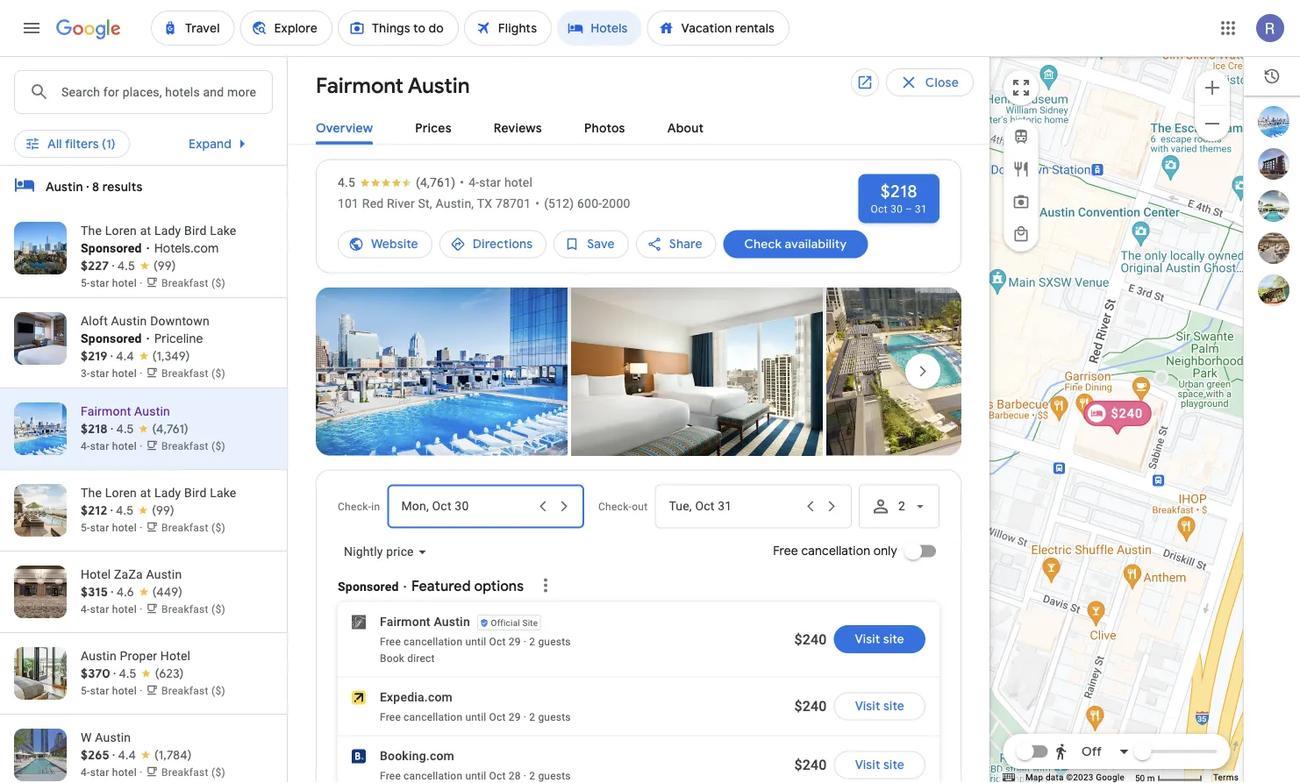 Task type: describe. For each thing, give the bounding box(es) containing it.
· inside w austin $265 ·
[[113, 748, 115, 763]]

1 site from the top
[[884, 632, 905, 648]]

data
[[1046, 773, 1064, 783]]

101
[[338, 197, 359, 211]]

($) for (623)
[[212, 685, 226, 698]]

(99) for bottommost 4.5 out of 5 stars from 99 reviews image
[[152, 503, 174, 519]]

fairmont austin for prices
[[316, 72, 470, 99]]

4.4 out of 5 stars from 1,349 reviews image
[[116, 347, 190, 365]]

the for sponsored
[[81, 223, 102, 238]]

downtown
[[150, 314, 210, 328]]

nightly
[[344, 545, 383, 559]]

4- for (4,761)
[[81, 440, 90, 453]]

4.5 for ·
[[116, 421, 134, 437]]

4.6
[[116, 584, 134, 600]]

booking.com free cancellation until oct 28 · 2 guests
[[380, 749, 571, 783]]

photo 1 image
[[316, 287, 568, 456]]

map
[[1026, 773, 1044, 783]]

proper
[[120, 649, 157, 663]]

map data ©2023 google
[[1026, 773, 1125, 783]]

$315
[[81, 584, 108, 600]]

aloft
[[81, 314, 108, 328]]

· inside sponsored · featured options
[[403, 580, 407, 594]]

breakfast ($) for (99)
[[161, 522, 226, 534]]

official site
[[491, 618, 538, 629]]

4.5 up 101
[[338, 175, 355, 190]]

hotel
[[504, 175, 533, 190]]

2 inside the 'free cancellation until oct 29 · 2 guests book direct'
[[529, 636, 535, 648]]

availability
[[785, 236, 847, 252]]

the for $212
[[81, 486, 102, 500]]

Check-out text field
[[669, 486, 799, 528]]

share button
[[636, 223, 717, 265]]

lake for $212
[[210, 486, 236, 500]]

recently viewed image
[[1264, 68, 1281, 85]]

zoom out map image
[[1202, 113, 1223, 134]]

(1)
[[102, 136, 116, 152]]

1 breakfast from the top
[[161, 277, 209, 290]]

($) for (99)
[[212, 522, 226, 534]]

cancellation inside the 'free cancellation until oct 29 · 2 guests book direct'
[[404, 636, 463, 648]]

booking.com
[[380, 749, 455, 764]]

· left hotels.com
[[146, 241, 150, 255]]

austin,
[[436, 197, 474, 211]]

the loren at lady bird lake sponsored · hotels.com $227 ·
[[81, 223, 236, 274]]

star down fairmont austin $218 ·
[[90, 440, 109, 453]]

visit site button for booking.com
[[834, 752, 926, 780]]

2000
[[602, 197, 630, 211]]

breakfast for (623)
[[161, 685, 209, 698]]

breakfast ($) for (449)
[[161, 604, 226, 616]]

2 inside popup button
[[898, 499, 906, 514]]

fairmont for 2 guests
[[380, 615, 431, 630]]

aloft austin downtown sponsored · priceline $219 ·
[[81, 314, 210, 364]]

1 visit site button from the top
[[834, 626, 926, 654]]

austin proper hotel $370 ·
[[81, 649, 191, 682]]

visit site for booking.com
[[855, 758, 905, 773]]

star down the $219
[[90, 368, 109, 380]]

hotel · for (99)
[[112, 522, 143, 534]]

all filters (1)
[[47, 136, 116, 152]]

(512)
[[544, 197, 574, 211]]

free inside expedia.com free cancellation until oct 29 · 2 guests
[[380, 712, 401, 724]]

breakfast for (449)
[[161, 604, 209, 616]]

reviews
[[494, 121, 542, 136]]

29 inside the 'free cancellation until oct 29 · 2 guests book direct'
[[509, 636, 521, 648]]

prices
[[415, 121, 452, 136]]

austin inside fairmont austin heading
[[408, 72, 470, 99]]

30 – 31
[[891, 203, 927, 215]]

(623)
[[155, 666, 184, 682]]

bird for sponsored
[[184, 223, 207, 238]]

· inside austin proper hotel $370 ·
[[113, 666, 116, 682]]

free cancellation only
[[773, 544, 898, 559]]

29 inside expedia.com free cancellation until oct 29 · 2 guests
[[509, 712, 521, 724]]

($) for (449)
[[212, 604, 226, 616]]

austin inside fairmont austin $218 ·
[[134, 404, 170, 419]]

2 inside booking.com free cancellation until oct 28 · 2 guests
[[529, 770, 535, 783]]

site
[[523, 618, 538, 629]]

river
[[387, 197, 415, 211]]

$219
[[81, 348, 108, 364]]

4- for (449)
[[81, 604, 90, 616]]

expedia.com free cancellation until oct 29 · 2 guests
[[380, 691, 571, 724]]

78701
[[496, 197, 531, 211]]

expand
[[189, 136, 232, 152]]

2 list item from the left
[[571, 287, 823, 461]]

austin inside w austin $265 ·
[[95, 730, 131, 745]]

(1,784)
[[155, 748, 192, 763]]

at for sponsored
[[140, 223, 151, 238]]

©2023
[[1066, 773, 1094, 783]]

zaza
[[114, 567, 143, 582]]

austin · 8
[[46, 179, 99, 195]]

star up tx
[[479, 175, 501, 190]]

fairmont for prices
[[316, 72, 404, 99]]

loren for sponsored
[[105, 223, 137, 238]]

hotel inside hotel zaza austin $315 ·
[[81, 567, 111, 582]]

close button
[[886, 68, 974, 97]]

site for booking.com
[[884, 758, 905, 773]]

open fairmont austin in a new tab. image
[[857, 74, 873, 91]]

off
[[1082, 744, 1102, 760]]

4.5 out of 5 stars from 623 reviews image
[[119, 665, 184, 683]]

4.4 out of 5 stars from 1,784 reviews image
[[118, 747, 192, 764]]

check- for out
[[598, 501, 632, 513]]

4-star hotel · for 4.5
[[81, 440, 146, 453]]

visit for booking.com
[[855, 758, 881, 773]]

off button
[[1050, 731, 1136, 773]]

1 breakfast ($) from the top
[[161, 277, 226, 290]]

5-star hotel · for bird
[[81, 522, 146, 534]]

($) for (1,784)
[[212, 767, 226, 779]]

hotel · for (1,784)
[[112, 767, 143, 779]]

· right $227
[[112, 258, 114, 274]]

4.4 for (1,784)
[[118, 748, 136, 763]]

in
[[371, 501, 380, 513]]

4.6 out of 5 stars from 449 reviews image
[[116, 584, 182, 601]]

28
[[509, 770, 521, 783]]

sponsored inside the loren at lady bird lake sponsored · hotels.com $227 ·
[[81, 241, 142, 255]]

recently viewed element
[[1244, 57, 1300, 96]]

photo 2 image
[[571, 287, 823, 456]]

sponsored inside "aloft austin downtown sponsored · priceline $219 ·"
[[81, 331, 142, 346]]

· up 4.4 out of 5 stars from 1,349 reviews image
[[146, 331, 150, 346]]

star down $227
[[90, 277, 109, 290]]

the loren at lady bird lake $212 ·
[[81, 486, 236, 519]]

about
[[667, 121, 704, 136]]

5- for ·
[[81, 685, 90, 698]]

until for booking.com
[[465, 770, 486, 783]]

1 vertical spatial 4.5 out of 5 stars from 99 reviews image
[[116, 502, 174, 519]]

$218 oct 30 – 31
[[871, 180, 927, 215]]

(99) for 4.5 out of 5 stars from 99 reviews image to the top
[[154, 258, 176, 274]]

hotels.com
[[154, 240, 219, 256]]

breakfast for (4,761)
[[161, 440, 209, 453]]

2 ($) from the top
[[212, 368, 226, 380]]

tab list containing overview
[[288, 107, 990, 145]]

st,
[[418, 197, 432, 211]]

photos list
[[316, 287, 1078, 476]]

results
[[102, 179, 143, 195]]

save
[[587, 236, 615, 252]]

austin · 8 results
[[46, 179, 143, 195]]

1 visit site from the top
[[855, 632, 905, 648]]

breakfast ($) for (4,761)
[[161, 440, 226, 453]]

star down "$265" at bottom
[[90, 767, 109, 779]]

next image
[[902, 351, 944, 393]]

4.4 for (1,349)
[[116, 348, 134, 364]]

visit for expedia.com
[[855, 699, 881, 715]]

photo 3 image
[[827, 287, 1078, 456]]

direct
[[407, 653, 435, 665]]

terms
[[1213, 773, 1239, 783]]

fairmont austin for 2 guests
[[380, 615, 470, 630]]

options
[[474, 577, 524, 595]]

sponsored inside sponsored · featured options
[[338, 580, 399, 594]]

check availability
[[745, 236, 847, 252]]

· inside hotel zaza austin $315 ·
[[111, 584, 113, 600]]

2 button
[[859, 485, 940, 529]]

fairmont inside fairmont austin $218 ·
[[81, 404, 131, 419]]

austin up the 'free cancellation until oct 29 · 2 guests book direct' in the bottom of the page
[[434, 615, 470, 630]]

(4,761) for the left 4.5 out of 5 stars from 4,761 reviews 'image'
[[152, 421, 188, 437]]

main menu image
[[21, 18, 42, 39]]

· inside the 'free cancellation until oct 29 · 2 guests book direct'
[[524, 636, 527, 648]]

website
[[371, 236, 418, 252]]

until inside the 'free cancellation until oct 29 · 2 guests book direct'
[[465, 636, 486, 648]]

check-out
[[598, 501, 648, 513]]

free down check-out text box
[[773, 544, 798, 559]]

Check-in text field
[[401, 486, 532, 528]]

1 5-star hotel · from the top
[[81, 277, 146, 290]]

free inside the 'free cancellation until oct 29 · 2 guests book direct'
[[380, 636, 401, 648]]

why this ad? image
[[535, 575, 556, 596]]

hotel inside austin proper hotel $370 ·
[[160, 649, 191, 663]]

close
[[926, 75, 959, 90]]

4.5 for $370
[[119, 666, 137, 682]]

sponsored · featured options
[[338, 577, 524, 595]]

1 visit from the top
[[855, 632, 881, 648]]

· up 3-star hotel · at the top left of page
[[111, 348, 113, 364]]

600-
[[577, 197, 602, 211]]



Task type: locate. For each thing, give the bounding box(es) containing it.
0 horizontal spatial hotel
[[81, 567, 111, 582]]

6 breakfast ($) from the top
[[161, 685, 226, 698]]

· down price
[[403, 580, 407, 594]]

terms link
[[1213, 773, 1239, 783]]

5- for bird
[[81, 522, 90, 534]]

4 ($) from the top
[[212, 522, 226, 534]]

· right 28
[[524, 770, 527, 783]]

4.5 down 3-star hotel · at the top left of page
[[116, 421, 134, 437]]

oct inside $218 oct 30 – 31
[[871, 203, 888, 215]]

· inside expedia.com free cancellation until oct 29 · 2 guests
[[524, 712, 527, 724]]

4- up '101 red river st, austin, tx 78701 • (512) 600-2000'
[[469, 175, 479, 190]]

5- down $212
[[81, 522, 90, 534]]

zoom in map image
[[1202, 77, 1223, 98]]

1 vertical spatial visit site
[[855, 699, 905, 715]]

5-star hotel · for ·
[[81, 685, 146, 698]]

hotel · down austin proper hotel $370 ·
[[112, 685, 143, 698]]

expedia.com
[[380, 691, 453, 705]]

star down $212
[[90, 522, 109, 534]]

oct inside booking.com free cancellation until oct 28 · 2 guests
[[489, 770, 506, 783]]

priceline
[[154, 331, 203, 347]]

5-star hotel · down $370
[[81, 685, 146, 698]]

0 vertical spatial lady
[[154, 223, 181, 238]]

1 horizontal spatial 4.5 out of 5 stars from 4,761 reviews image
[[338, 174, 456, 192]]

· inside the loren at lady bird lake $212 ·
[[110, 503, 113, 519]]

1 vertical spatial bird
[[184, 486, 207, 500]]

nightly price
[[344, 545, 414, 559]]

0 vertical spatial the
[[81, 223, 102, 238]]

visit site
[[855, 632, 905, 648], [855, 699, 905, 715], [855, 758, 905, 773]]

2 vertical spatial 5-star hotel ·
[[81, 685, 146, 698]]

lady for $212
[[154, 486, 181, 500]]

7 breakfast from the top
[[161, 767, 209, 779]]

$370
[[81, 666, 110, 681]]

2 4-star hotel · from the top
[[81, 604, 146, 616]]

7 breakfast ($) from the top
[[161, 767, 226, 779]]

bird inside the loren at lady bird lake sponsored · hotels.com $227 ·
[[184, 223, 207, 238]]

2 vertical spatial visit site button
[[834, 752, 926, 780]]

2 loren from the top
[[105, 486, 137, 500]]

3 5-star hotel · from the top
[[81, 685, 146, 698]]

4.5
[[338, 175, 355, 190], [117, 258, 135, 274], [116, 421, 134, 437], [116, 503, 134, 519], [119, 666, 137, 682]]

bird inside the loren at lady bird lake $212 ·
[[184, 486, 207, 500]]

fairmont up book
[[380, 615, 431, 630]]

2 visit from the top
[[855, 699, 881, 715]]

cancellation left only
[[802, 544, 871, 559]]

1 vertical spatial guests
[[538, 712, 571, 724]]

hotel · down the loren at lady bird lake $212 ·
[[112, 522, 143, 534]]

nightly price button
[[330, 531, 442, 573]]

breakfast down (449)
[[161, 604, 209, 616]]

3 4-star hotel · from the top
[[81, 767, 146, 779]]

$240
[[1111, 406, 1143, 421], [795, 631, 827, 648], [795, 698, 827, 715], [795, 757, 827, 774]]

at for $212
[[140, 486, 151, 500]]

4.4 up 3-star hotel · at the top left of page
[[116, 348, 134, 364]]

fairmont austin
[[316, 72, 470, 99], [380, 615, 470, 630]]

until inside booking.com free cancellation until oct 28 · 2 guests
[[465, 770, 486, 783]]

5 breakfast ($) from the top
[[161, 604, 226, 616]]

loren up $212
[[105, 486, 137, 500]]

1 horizontal spatial (4,761)
[[416, 175, 456, 190]]

4- down $315
[[81, 604, 90, 616]]

· up booking.com free cancellation until oct 28 · 2 guests
[[524, 712, 527, 724]]

breakfast
[[161, 277, 209, 290], [161, 368, 209, 380], [161, 440, 209, 453], [161, 522, 209, 534], [161, 604, 209, 616], [161, 685, 209, 698], [161, 767, 209, 779]]

($) for (4,761)
[[212, 440, 226, 453]]

list
[[1244, 106, 1300, 306]]

0 vertical spatial 29
[[509, 636, 521, 648]]

at inside the loren at lady bird lake $212 ·
[[140, 486, 151, 500]]

4-star hotel · for 4.4
[[81, 767, 146, 779]]

map region
[[983, 45, 1300, 784]]

4-star hotel · down fairmont austin $218 ·
[[81, 440, 146, 453]]

breakfast ($) down (623)
[[161, 685, 226, 698]]

4.5 right $227
[[117, 258, 135, 274]]

lake
[[210, 223, 236, 238], [210, 486, 236, 500]]

austin up $370
[[81, 649, 117, 663]]

loren
[[105, 223, 137, 238], [105, 486, 137, 500]]

(4,761) down (1,349)
[[152, 421, 188, 437]]

1 vertical spatial $218
[[81, 421, 108, 437]]

· down 3-star hotel · at the top left of page
[[111, 421, 113, 437]]

1 horizontal spatial $218
[[881, 180, 918, 203]]

3 hotel · from the top
[[112, 440, 143, 453]]

lady
[[154, 223, 181, 238], [154, 486, 181, 500]]

2 visit site button from the top
[[834, 693, 926, 721]]

· inside booking.com free cancellation until oct 28 · 2 guests
[[524, 770, 527, 783]]

1 vertical spatial (99)
[[152, 503, 174, 519]]

keyboard shortcuts image
[[1003, 774, 1015, 782]]

1 vertical spatial visit site button
[[834, 693, 926, 721]]

1 vertical spatial loren
[[105, 486, 137, 500]]

• 4-star hotel
[[460, 175, 533, 190]]

2 breakfast from the top
[[161, 368, 209, 380]]

overview
[[316, 121, 373, 136]]

free down the booking.com
[[380, 770, 401, 783]]

the inside the loren at lady bird lake $212 ·
[[81, 486, 102, 500]]

2 vertical spatial fairmont
[[380, 615, 431, 630]]

5-star hotel · down $212
[[81, 522, 146, 534]]

$218
[[881, 180, 918, 203], [81, 421, 108, 437]]

5-star hotel · down $227
[[81, 277, 146, 290]]

• up austin,
[[460, 175, 464, 190]]

hotel · for (449)
[[112, 604, 143, 616]]

0 vertical spatial guests
[[538, 636, 571, 648]]

0 vertical spatial 5-
[[81, 277, 90, 290]]

0 vertical spatial site
[[884, 632, 905, 648]]

0 vertical spatial visit site
[[855, 632, 905, 648]]

2 vertical spatial sponsored
[[338, 580, 399, 594]]

0 vertical spatial bird
[[184, 223, 207, 238]]

3-
[[81, 368, 90, 380]]

breakfast for (99)
[[161, 522, 209, 534]]

the inside the loren at lady bird lake sponsored · hotels.com $227 ·
[[81, 223, 102, 238]]

loren for $212
[[105, 486, 137, 500]]

29 down official site
[[509, 636, 521, 648]]

2 vertical spatial 5-
[[81, 685, 90, 698]]

2 hotel · from the top
[[112, 368, 143, 380]]

oct inside the 'free cancellation until oct 29 · 2 guests book direct'
[[489, 636, 506, 648]]

0 vertical spatial 5-star hotel ·
[[81, 277, 146, 290]]

all
[[47, 136, 62, 152]]

29
[[509, 636, 521, 648], [509, 712, 521, 724]]

7 ($) from the top
[[212, 767, 226, 779]]

austin right aloft
[[111, 314, 147, 328]]

1 vertical spatial visit
[[855, 699, 881, 715]]

loren inside the loren at lady bird lake $212 ·
[[105, 486, 137, 500]]

tx
[[477, 197, 492, 211]]

site
[[884, 632, 905, 648], [884, 699, 905, 715], [884, 758, 905, 773]]

· right $370
[[113, 666, 116, 682]]

(4,761) up the "st,"
[[416, 175, 456, 190]]

austin down 3-star hotel · at the top left of page
[[134, 404, 170, 419]]

$212
[[81, 503, 107, 518]]

3 ($) from the top
[[212, 440, 226, 453]]

2 5-star hotel · from the top
[[81, 522, 146, 534]]

2 vertical spatial guests
[[538, 770, 571, 783]]

1 the from the top
[[81, 223, 102, 238]]

6 breakfast from the top
[[161, 685, 209, 698]]

4-star hotel · down 4.6
[[81, 604, 146, 616]]

1 lake from the top
[[210, 223, 236, 238]]

sponsored
[[81, 241, 142, 255], [81, 331, 142, 346], [338, 580, 399, 594]]

check availability button
[[724, 223, 868, 265]]

fairmont austin heading
[[302, 70, 470, 100]]

4.5 out of 5 stars from 4,761 reviews image up river
[[338, 174, 456, 192]]

fairmont down 3-star hotel · at the top left of page
[[81, 404, 131, 419]]

red
[[362, 197, 384, 211]]

at inside the loren at lady bird lake sponsored · hotels.com $227 ·
[[140, 223, 151, 238]]

star
[[479, 175, 501, 190], [90, 277, 109, 290], [90, 368, 109, 380], [90, 440, 109, 453], [90, 522, 109, 534], [90, 604, 109, 616], [90, 685, 109, 698], [90, 767, 109, 779]]

· right $212
[[110, 503, 113, 519]]

5 hotel · from the top
[[112, 604, 143, 616]]

austin up "prices"
[[408, 72, 470, 99]]

breakfast down hotels.com
[[161, 277, 209, 290]]

until inside expedia.com free cancellation until oct 29 · 2 guests
[[465, 712, 486, 724]]

0 horizontal spatial check-
[[338, 501, 371, 513]]

lady for sponsored
[[154, 223, 181, 238]]

cancellation down expedia.com
[[404, 712, 463, 724]]

2 lady from the top
[[154, 486, 181, 500]]

star down $315
[[90, 604, 109, 616]]

breakfast ($) down hotels.com
[[161, 277, 226, 290]]

until for expedia.com
[[465, 712, 486, 724]]

1 at from the top
[[140, 223, 151, 238]]

visit site button
[[834, 626, 926, 654], [834, 693, 926, 721], [834, 752, 926, 780]]

1 vertical spatial at
[[140, 486, 151, 500]]

visit site button for expedia.com
[[834, 693, 926, 721]]

lady inside the loren at lady bird lake $212 ·
[[154, 486, 181, 500]]

2 vertical spatial 4-star hotel ·
[[81, 767, 146, 779]]

hotel · for (623)
[[112, 685, 143, 698]]

0 vertical spatial fairmont
[[316, 72, 404, 99]]

1 until from the top
[[465, 636, 486, 648]]

breakfast ($) down the loren at lady bird lake $212 ·
[[161, 522, 226, 534]]

fairmont austin $218 ·
[[81, 404, 170, 437]]

hotel
[[81, 567, 111, 582], [160, 649, 191, 663]]

austin up "$265" at bottom
[[95, 730, 131, 745]]

1 vertical spatial 4.5 out of 5 stars from 4,761 reviews image
[[116, 420, 188, 438]]

sponsored down aloft
[[81, 331, 142, 346]]

1 guests from the top
[[538, 636, 571, 648]]

bird for $212
[[184, 486, 207, 500]]

hotel · down fairmont austin $218 ·
[[112, 440, 143, 453]]

oct left 30 – 31
[[871, 203, 888, 215]]

2 horizontal spatial list item
[[827, 287, 1078, 461]]

0 horizontal spatial (4,761)
[[152, 421, 188, 437]]

4-star hotel ·
[[81, 440, 146, 453], [81, 604, 146, 616], [81, 767, 146, 779]]

1 horizontal spatial list item
[[571, 287, 823, 461]]

breakfast down (1,784)
[[161, 767, 209, 779]]

3-star hotel ·
[[81, 368, 146, 380]]

1 vertical spatial •
[[535, 197, 540, 211]]

3 breakfast ($) from the top
[[161, 440, 226, 453]]

1 vertical spatial 5-
[[81, 522, 90, 534]]

free up book
[[380, 636, 401, 648]]

google
[[1096, 773, 1125, 783]]

breakfast down (1,349)
[[161, 368, 209, 380]]

sponsored up $227
[[81, 241, 142, 255]]

2 site from the top
[[884, 699, 905, 715]]

$218 up 30 – 31
[[881, 180, 918, 203]]

4 hotel · from the top
[[112, 522, 143, 534]]

hotel zaza austin $315 ·
[[81, 567, 182, 600]]

breakfast ($) for (623)
[[161, 685, 226, 698]]

7 hotel · from the top
[[112, 767, 143, 779]]

1 vertical spatial until
[[465, 712, 486, 724]]

1 vertical spatial 5-star hotel ·
[[81, 522, 146, 534]]

4.5 out of 5 stars from 4,761 reviews image down 3-star hotel · at the top left of page
[[116, 420, 188, 438]]

site for expedia.com
[[884, 699, 905, 715]]

sponsored down nightly
[[338, 580, 399, 594]]

1 horizontal spatial hotel
[[160, 649, 191, 663]]

3 visit site button from the top
[[834, 752, 926, 780]]

0 vertical spatial 4.5 out of 5 stars from 99 reviews image
[[117, 257, 176, 275]]

$240 inside map region
[[1111, 406, 1143, 421]]

2 visit site from the top
[[855, 699, 905, 715]]

3 site from the top
[[884, 758, 905, 773]]

4.5 for lady
[[116, 503, 134, 519]]

1 check- from the left
[[338, 501, 371, 513]]

guests inside the 'free cancellation until oct 29 · 2 guests book direct'
[[538, 636, 571, 648]]

official
[[491, 618, 520, 629]]

hotel · for (4,761)
[[112, 440, 143, 453]]

breakfast ($) down (449)
[[161, 604, 226, 616]]

1 vertical spatial the
[[81, 486, 102, 500]]

0 vertical spatial 4.5 out of 5 stars from 4,761 reviews image
[[338, 174, 456, 192]]

austin · 8 results heading
[[46, 176, 143, 197]]

4-
[[469, 175, 479, 190], [81, 440, 90, 453], [81, 604, 90, 616], [81, 767, 90, 779]]

2 lake from the top
[[210, 486, 236, 500]]

101 red river st, austin, tx 78701 • (512) 600-2000
[[338, 197, 630, 211]]

0 horizontal spatial list item
[[316, 287, 568, 461]]

at
[[140, 223, 151, 238], [140, 486, 151, 500]]

2 inside expedia.com free cancellation until oct 29 · 2 guests
[[529, 712, 535, 724]]

· inside fairmont austin $218 ·
[[111, 421, 113, 437]]

cancellation down the booking.com
[[404, 770, 463, 783]]

oct down 'official'
[[489, 636, 506, 648]]

· right "$265" at bottom
[[113, 748, 115, 763]]

directions
[[473, 236, 533, 252]]

$265
[[81, 748, 110, 763]]

1 vertical spatial (4,761)
[[152, 421, 188, 437]]

lady inside the loren at lady bird lake sponsored · hotels.com $227 ·
[[154, 223, 181, 238]]

4- for (1,784)
[[81, 767, 90, 779]]

the
[[81, 223, 102, 238], [81, 486, 102, 500]]

5- down $227
[[81, 277, 90, 290]]

(4,761) for the rightmost 4.5 out of 5 stars from 4,761 reviews 'image'
[[416, 175, 456, 190]]

0 vertical spatial hotel
[[81, 567, 111, 582]]

austin inside hotel zaza austin $315 ·
[[146, 567, 182, 582]]

4.5 out of 5 stars from 99 reviews image down hotels.com
[[117, 257, 176, 275]]

0 vertical spatial (99)
[[154, 258, 176, 274]]

$240 link
[[1084, 401, 1152, 437]]

3 guests from the top
[[538, 770, 571, 783]]

1 vertical spatial lady
[[154, 486, 181, 500]]

4.4 right "$265" at bottom
[[118, 748, 136, 763]]

cancellation up direct
[[404, 636, 463, 648]]

lake for sponsored
[[210, 223, 236, 238]]

the up $227
[[81, 223, 102, 238]]

0 vertical spatial loren
[[105, 223, 137, 238]]

tab list
[[288, 107, 990, 145]]

hotel up (623)
[[160, 649, 191, 663]]

oct inside expedia.com free cancellation until oct 29 · 2 guests
[[489, 712, 506, 724]]

(99) right $212
[[152, 503, 174, 519]]

share
[[669, 236, 702, 252]]

(1,349)
[[153, 348, 190, 364]]

until
[[465, 636, 486, 648], [465, 712, 486, 724], [465, 770, 486, 783]]

lady down fairmont austin $218 ·
[[154, 486, 181, 500]]

cancellation inside expedia.com free cancellation until oct 29 · 2 guests
[[404, 712, 463, 724]]

all filters (1) button
[[14, 123, 130, 165]]

5- down $370
[[81, 685, 90, 698]]

fairmont up overview
[[316, 72, 404, 99]]

2 check- from the left
[[598, 501, 632, 513]]

1 hotel · from the top
[[112, 277, 143, 290]]

5-star hotel ·
[[81, 277, 146, 290], [81, 522, 146, 534], [81, 685, 146, 698]]

1 vertical spatial 4.4
[[118, 748, 136, 763]]

2 at from the top
[[140, 486, 151, 500]]

0 vertical spatial •
[[460, 175, 464, 190]]

2 guests from the top
[[538, 712, 571, 724]]

free inside booking.com free cancellation until oct 28 · 2 guests
[[380, 770, 401, 783]]

1 5- from the top
[[81, 277, 90, 290]]

2 vertical spatial until
[[465, 770, 486, 783]]

fairmont austin up "prices"
[[316, 72, 470, 99]]

lake inside the loren at lady bird lake sponsored · hotels.com $227 ·
[[210, 223, 236, 238]]

loren inside the loren at lady bird lake sponsored · hotels.com $227 ·
[[105, 223, 137, 238]]

$218 down '3-'
[[81, 421, 108, 437]]

cancellation inside booking.com free cancellation until oct 28 · 2 guests
[[404, 770, 463, 783]]

4 breakfast ($) from the top
[[161, 522, 226, 534]]

breakfast ($) down (1,784)
[[161, 767, 226, 779]]

$218 inside fairmont austin $218 ·
[[81, 421, 108, 437]]

breakfast ($) down (1,349)
[[161, 368, 226, 380]]

hotel · down 4.6
[[112, 604, 143, 616]]

3 breakfast from the top
[[161, 440, 209, 453]]

3 list item from the left
[[827, 287, 1078, 461]]

3 visit from the top
[[855, 758, 881, 773]]

1 vertical spatial fairmont austin
[[380, 615, 470, 630]]

• left (512)
[[535, 197, 540, 211]]

breakfast ($) up the loren at lady bird lake $212 ·
[[161, 440, 226, 453]]

guests for expedia.com
[[538, 712, 571, 724]]

0 vertical spatial lake
[[210, 223, 236, 238]]

visit
[[855, 632, 881, 648], [855, 699, 881, 715], [855, 758, 881, 773]]

out
[[632, 501, 648, 513]]

1 vertical spatial site
[[884, 699, 905, 715]]

austin up (449)
[[146, 567, 182, 582]]

check-in
[[338, 501, 380, 513]]

fairmont austin inside heading
[[316, 72, 470, 99]]

2 the from the top
[[81, 486, 102, 500]]

6 ($) from the top
[[212, 685, 226, 698]]

0 vertical spatial (4,761)
[[416, 175, 456, 190]]

3 5- from the top
[[81, 685, 90, 698]]

0 vertical spatial 4-star hotel ·
[[81, 440, 146, 453]]

expand button
[[168, 123, 274, 165]]

visit site for expedia.com
[[855, 699, 905, 715]]

4-star hotel · for 4.6
[[81, 604, 146, 616]]

hotel up $315
[[81, 567, 111, 582]]

check
[[745, 236, 782, 252]]

at down fairmont austin $218 ·
[[140, 486, 151, 500]]

hotel · down 4.4 out of 5 stars from 1,349 reviews image
[[112, 368, 143, 380]]

1 horizontal spatial •
[[535, 197, 540, 211]]

4.5 inside image
[[119, 666, 137, 682]]

1 ($) from the top
[[212, 277, 226, 290]]

0 vertical spatial sponsored
[[81, 241, 142, 255]]

1 list item from the left
[[316, 287, 568, 461]]

2 vertical spatial visit
[[855, 758, 881, 773]]

0 vertical spatial $218
[[881, 180, 918, 203]]

lady up hotels.com
[[154, 223, 181, 238]]

4.5 out of 5 stars from 99 reviews image right $212
[[116, 502, 174, 519]]

1 vertical spatial lake
[[210, 486, 236, 500]]

check- for in
[[338, 501, 371, 513]]

1 vertical spatial hotel
[[160, 649, 191, 663]]

photos
[[584, 121, 625, 136]]

3 visit site from the top
[[855, 758, 905, 773]]

4- down fairmont austin $218 ·
[[81, 440, 90, 453]]

breakfast ($)
[[161, 277, 226, 290], [161, 368, 226, 380], [161, 440, 226, 453], [161, 522, 226, 534], [161, 604, 226, 616], [161, 685, 226, 698], [161, 767, 226, 779]]

· left 4.6
[[111, 584, 113, 600]]

1 vertical spatial fairmont
[[81, 404, 131, 419]]

4- down "$265" at bottom
[[81, 767, 90, 779]]

lake inside the loren at lady bird lake $212 ·
[[210, 486, 236, 500]]

breakfast up the loren at lady bird lake $212 ·
[[161, 440, 209, 453]]

1 vertical spatial 4-star hotel ·
[[81, 604, 146, 616]]

2 breakfast ($) from the top
[[161, 368, 226, 380]]

1 bird from the top
[[184, 223, 207, 238]]

2 5- from the top
[[81, 522, 90, 534]]

list item
[[316, 287, 568, 461], [571, 287, 823, 461], [827, 287, 1078, 461]]

2 vertical spatial site
[[884, 758, 905, 773]]

0 vertical spatial visit site button
[[834, 626, 926, 654]]

guests inside expedia.com free cancellation until oct 29 · 2 guests
[[538, 712, 571, 724]]

price
[[386, 545, 414, 559]]

1 horizontal spatial check-
[[598, 501, 632, 513]]

1 lady from the top
[[154, 223, 181, 238]]

hotel ·
[[112, 277, 143, 290], [112, 368, 143, 380], [112, 440, 143, 453], [112, 522, 143, 534], [112, 604, 143, 616], [112, 685, 143, 698], [112, 767, 143, 779]]

oct
[[871, 203, 888, 215], [489, 636, 506, 648], [489, 712, 506, 724], [489, 770, 506, 783]]

· down site
[[524, 636, 527, 648]]

star down $370
[[90, 685, 109, 698]]

•
[[460, 175, 464, 190], [535, 197, 540, 211]]

1 loren from the top
[[105, 223, 137, 238]]

breakfast for (1,784)
[[161, 767, 209, 779]]

featured
[[412, 577, 471, 595]]

free cancellation until oct 29 · 2 guests book direct
[[380, 636, 571, 665]]

breakfast ($) for (1,784)
[[161, 767, 226, 779]]

2
[[898, 499, 906, 514], [529, 636, 535, 648], [529, 712, 535, 724], [529, 770, 535, 783]]

fairmont inside fairmont austin heading
[[316, 72, 404, 99]]

view larger map image
[[1011, 77, 1032, 98]]

(449)
[[152, 584, 182, 600]]

Search for places, hotels and more text field
[[61, 71, 272, 113]]

1 vertical spatial 29
[[509, 712, 521, 724]]

filters
[[65, 136, 99, 152]]

0 horizontal spatial •
[[460, 175, 464, 190]]

hotel · down 4.4 out of 5 stars from 1,784 reviews image in the left of the page
[[112, 767, 143, 779]]

w austin $265 ·
[[81, 730, 131, 763]]

book
[[380, 653, 405, 665]]

5 breakfast from the top
[[161, 604, 209, 616]]

3 until from the top
[[465, 770, 486, 783]]

0 vertical spatial until
[[465, 636, 486, 648]]

4.5 out of 5 stars from 4,761 reviews image
[[338, 174, 456, 192], [116, 420, 188, 438]]

guests inside booking.com free cancellation until oct 28 · 2 guests
[[538, 770, 571, 783]]

only
[[874, 544, 898, 559]]

4-star hotel · down "$265" at bottom
[[81, 767, 146, 779]]

austin inside austin proper hotel $370 ·
[[81, 649, 117, 663]]

w
[[81, 730, 92, 745]]

4 breakfast from the top
[[161, 522, 209, 534]]

breakfast down the loren at lady bird lake $212 ·
[[161, 522, 209, 534]]

0 vertical spatial fairmont austin
[[316, 72, 470, 99]]

oct up booking.com free cancellation until oct 28 · 2 guests
[[489, 712, 506, 724]]

save button
[[554, 223, 629, 265]]

at down results
[[140, 223, 151, 238]]

guests for booking.com
[[538, 770, 571, 783]]

breakfast down (623)
[[161, 685, 209, 698]]

6 hotel · from the top
[[112, 685, 143, 698]]

2 until from the top
[[465, 712, 486, 724]]

2 bird from the top
[[184, 486, 207, 500]]

0 horizontal spatial $218
[[81, 421, 108, 437]]

5 ($) from the top
[[212, 604, 226, 616]]

0 vertical spatial at
[[140, 223, 151, 238]]

$218 inside $218 oct 30 – 31
[[881, 180, 918, 203]]

1 vertical spatial sponsored
[[81, 331, 142, 346]]

0 horizontal spatial 4.5 out of 5 stars from 4,761 reviews image
[[116, 420, 188, 438]]

free down expedia.com
[[380, 712, 401, 724]]

0 vertical spatial visit
[[855, 632, 881, 648]]

·
[[146, 241, 150, 255], [112, 258, 114, 274], [146, 331, 150, 346], [111, 348, 113, 364], [111, 421, 113, 437], [110, 503, 113, 519], [403, 580, 407, 594], [111, 584, 113, 600], [524, 636, 527, 648], [113, 666, 116, 682], [524, 712, 527, 724], [113, 748, 115, 763], [524, 770, 527, 783]]

austin inside "aloft austin downtown sponsored · priceline $219 ·"
[[111, 314, 147, 328]]

2 29 from the top
[[509, 712, 521, 724]]

1 29 from the top
[[509, 636, 521, 648]]

1 4-star hotel · from the top
[[81, 440, 146, 453]]

2 vertical spatial visit site
[[855, 758, 905, 773]]

(99) down hotels.com
[[154, 258, 176, 274]]

4.5 out of 5 stars from 99 reviews image
[[117, 257, 176, 275], [116, 502, 174, 519]]

0 vertical spatial 4.4
[[116, 348, 134, 364]]



Task type: vqa. For each thing, say whether or not it's contained in the screenshot.


